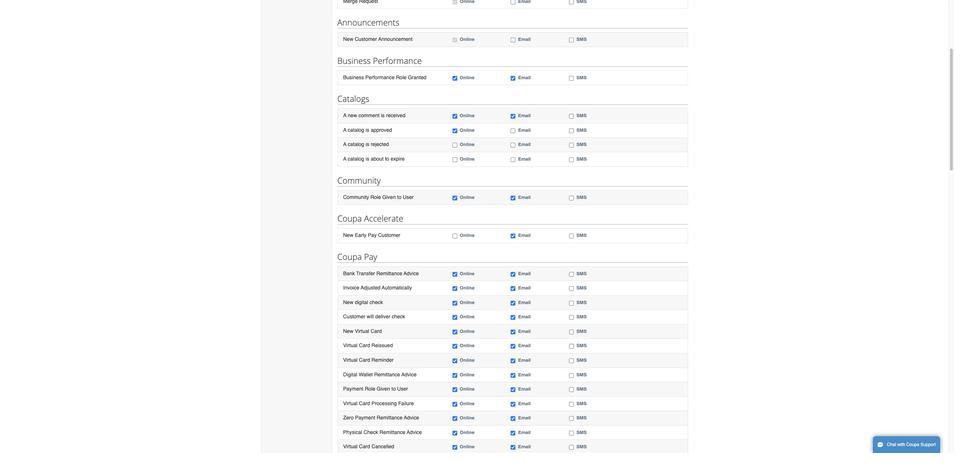 Task type: locate. For each thing, give the bounding box(es) containing it.
1 sms from the top
[[577, 37, 587, 42]]

given up processing in the left of the page
[[377, 387, 390, 392]]

customer down accelerate
[[378, 233, 401, 238]]

sms for bank transfer remittance advice
[[577, 271, 587, 277]]

virtual card reminder
[[343, 358, 394, 363]]

12 email from the top
[[519, 315, 531, 320]]

transfer
[[357, 271, 375, 277]]

online for new early pay customer
[[460, 233, 475, 238]]

coupa accelerate
[[338, 213, 404, 225]]

digital
[[355, 300, 369, 306]]

20 sms from the top
[[577, 430, 587, 436]]

1 vertical spatial user
[[398, 387, 408, 392]]

virtual up "zero"
[[343, 401, 358, 407]]

5 email from the top
[[519, 142, 531, 147]]

12 sms from the top
[[577, 315, 587, 320]]

19 sms from the top
[[577, 416, 587, 421]]

performance down business performance
[[366, 74, 395, 80]]

7 sms from the top
[[577, 195, 587, 200]]

a down a catalog is rejected
[[343, 156, 347, 162]]

performance up business performance role granted
[[373, 55, 422, 66]]

virtual for virtual card cancelled
[[343, 444, 358, 450]]

card down check
[[359, 444, 370, 450]]

21 sms from the top
[[577, 445, 587, 450]]

catalog
[[348, 127, 365, 133], [348, 142, 365, 147], [348, 156, 365, 162]]

community up community role given to user
[[338, 175, 381, 186]]

online for digital wallet remittance advice
[[460, 372, 475, 378]]

1 vertical spatial check
[[392, 314, 406, 320]]

role down 'wallet'
[[365, 387, 376, 392]]

8 sms from the top
[[577, 233, 587, 238]]

sms for new virtual card
[[577, 329, 587, 334]]

11 sms from the top
[[577, 300, 587, 306]]

1 online from the top
[[460, 37, 475, 42]]

online for community role given to user
[[460, 195, 475, 200]]

coupa
[[338, 213, 362, 225], [338, 251, 362, 263], [907, 443, 920, 448]]

online for virtual card processing failure
[[460, 401, 475, 407]]

2 new from the top
[[343, 233, 354, 238]]

email for new digital check
[[519, 300, 531, 306]]

to for community role given to user
[[398, 194, 402, 200]]

online for zero payment remittance advice
[[460, 416, 475, 421]]

coupa for coupa pay
[[338, 251, 362, 263]]

18 sms from the top
[[577, 401, 587, 407]]

new down announcements
[[343, 36, 354, 42]]

adjusted
[[361, 285, 381, 291]]

to up processing in the left of the page
[[392, 387, 396, 392]]

2 vertical spatial to
[[392, 387, 396, 392]]

1 vertical spatial performance
[[366, 74, 395, 80]]

user
[[403, 194, 414, 200], [398, 387, 408, 392]]

email for invoice adjusted automatically
[[519, 286, 531, 291]]

online for payment role given to user
[[460, 387, 475, 392]]

email for payment role given to user
[[519, 387, 531, 392]]

community
[[338, 175, 381, 186], [343, 194, 369, 200]]

virtual
[[355, 329, 370, 334], [343, 343, 358, 349], [343, 358, 358, 363], [343, 401, 358, 407], [343, 444, 358, 450]]

a down a catalog is approved
[[343, 142, 347, 147]]

invoice adjusted automatically
[[343, 285, 412, 291]]

remittance down reminder
[[375, 372, 400, 378]]

0 horizontal spatial check
[[370, 300, 383, 306]]

sms for a catalog is approved
[[577, 128, 587, 133]]

online for new virtual card
[[460, 329, 475, 334]]

13 sms from the top
[[577, 329, 587, 334]]

will
[[367, 314, 374, 320]]

0 vertical spatial user
[[403, 194, 414, 200]]

13 online from the top
[[460, 329, 475, 334]]

1 vertical spatial community
[[343, 194, 369, 200]]

None checkbox
[[453, 0, 458, 4], [511, 0, 516, 4], [453, 38, 458, 42], [453, 76, 458, 81], [511, 76, 516, 81], [453, 114, 458, 119], [570, 114, 574, 119], [511, 129, 516, 133], [570, 129, 574, 133], [511, 143, 516, 148], [570, 158, 574, 162], [453, 196, 458, 201], [511, 196, 516, 201], [453, 234, 458, 239], [511, 234, 516, 239], [570, 234, 574, 239], [511, 287, 516, 291], [570, 287, 574, 291], [453, 301, 458, 306], [511, 301, 516, 306], [570, 301, 574, 306], [453, 316, 458, 320], [511, 330, 516, 335], [570, 330, 574, 335], [453, 345, 458, 349], [570, 345, 574, 349], [453, 373, 458, 378], [511, 373, 516, 378], [570, 373, 574, 378], [453, 388, 458, 393], [570, 388, 574, 393], [453, 402, 458, 407], [453, 417, 458, 422], [511, 417, 516, 422], [511, 431, 516, 436], [570, 446, 574, 451], [453, 0, 458, 4], [511, 0, 516, 4], [453, 38, 458, 42], [453, 76, 458, 81], [511, 76, 516, 81], [453, 114, 458, 119], [570, 114, 574, 119], [511, 129, 516, 133], [570, 129, 574, 133], [511, 143, 516, 148], [570, 158, 574, 162], [453, 196, 458, 201], [511, 196, 516, 201], [453, 234, 458, 239], [511, 234, 516, 239], [570, 234, 574, 239], [511, 287, 516, 291], [570, 287, 574, 291], [453, 301, 458, 306], [511, 301, 516, 306], [570, 301, 574, 306], [453, 316, 458, 320], [511, 330, 516, 335], [570, 330, 574, 335], [453, 345, 458, 349], [570, 345, 574, 349], [453, 373, 458, 378], [511, 373, 516, 378], [570, 373, 574, 378], [453, 388, 458, 393], [570, 388, 574, 393], [453, 402, 458, 407], [453, 417, 458, 422], [511, 417, 516, 422], [511, 431, 516, 436], [570, 446, 574, 451]]

9 sms from the top
[[577, 271, 587, 277]]

business down new customer announcement
[[338, 55, 371, 66]]

received
[[386, 113, 406, 119]]

2 online from the top
[[460, 75, 475, 80]]

is for about
[[366, 156, 370, 162]]

online for a catalog is approved
[[460, 128, 475, 133]]

4 email from the top
[[519, 128, 531, 133]]

catalog for a catalog is about to expire
[[348, 156, 365, 162]]

check right deliver
[[392, 314, 406, 320]]

new left digital
[[343, 300, 354, 306]]

advice
[[404, 271, 419, 277], [402, 372, 417, 378], [404, 415, 419, 421], [407, 430, 422, 436]]

customer down announcements
[[355, 36, 377, 42]]

zero
[[343, 415, 354, 421]]

3 sms from the top
[[577, 113, 587, 119]]

0 horizontal spatial to
[[385, 156, 390, 162]]

sms for virtual card processing failure
[[577, 401, 587, 407]]

sms for a catalog is rejected
[[577, 142, 587, 147]]

card for processing
[[359, 401, 370, 407]]

email for business performance role granted
[[519, 75, 531, 80]]

online for new customer announcement
[[460, 37, 475, 42]]

card down new virtual card on the left of the page
[[359, 343, 370, 349]]

2 sms from the top
[[577, 75, 587, 80]]

online for a catalog is about to expire
[[460, 156, 475, 162]]

0 vertical spatial community
[[338, 175, 381, 186]]

sms for business performance role granted
[[577, 75, 587, 80]]

new up virtual card reissued
[[343, 329, 354, 334]]

zero payment remittance advice
[[343, 415, 419, 421]]

user up failure at the bottom of the page
[[398, 387, 408, 392]]

email for community role given to user
[[519, 195, 531, 200]]

card for reissued
[[359, 343, 370, 349]]

1 email from the top
[[519, 37, 531, 42]]

None checkbox
[[570, 0, 574, 4], [511, 38, 516, 42], [570, 38, 574, 42], [570, 76, 574, 81], [511, 114, 516, 119], [453, 129, 458, 133], [453, 143, 458, 148], [570, 143, 574, 148], [453, 158, 458, 162], [511, 158, 516, 162], [570, 196, 574, 201], [453, 272, 458, 277], [511, 272, 516, 277], [570, 272, 574, 277], [453, 287, 458, 291], [511, 316, 516, 320], [570, 316, 574, 320], [453, 330, 458, 335], [511, 345, 516, 349], [453, 359, 458, 364], [511, 359, 516, 364], [570, 359, 574, 364], [511, 388, 516, 393], [511, 402, 516, 407], [570, 402, 574, 407], [570, 417, 574, 422], [453, 431, 458, 436], [570, 431, 574, 436], [453, 446, 458, 451], [511, 446, 516, 451], [570, 0, 574, 4], [511, 38, 516, 42], [570, 38, 574, 42], [570, 76, 574, 81], [511, 114, 516, 119], [453, 129, 458, 133], [453, 143, 458, 148], [570, 143, 574, 148], [453, 158, 458, 162], [511, 158, 516, 162], [570, 196, 574, 201], [453, 272, 458, 277], [511, 272, 516, 277], [570, 272, 574, 277], [453, 287, 458, 291], [511, 316, 516, 320], [570, 316, 574, 320], [453, 330, 458, 335], [511, 345, 516, 349], [453, 359, 458, 364], [511, 359, 516, 364], [570, 359, 574, 364], [511, 388, 516, 393], [511, 402, 516, 407], [570, 402, 574, 407], [570, 417, 574, 422], [453, 431, 458, 436], [570, 431, 574, 436], [453, 446, 458, 451], [511, 446, 516, 451]]

17 sms from the top
[[577, 387, 587, 392]]

announcement
[[379, 36, 413, 42]]

15 sms from the top
[[577, 358, 587, 363]]

role for community role given to user
[[371, 194, 381, 200]]

pay up transfer
[[364, 251, 378, 263]]

given up accelerate
[[383, 194, 396, 200]]

1 a from the top
[[343, 113, 347, 119]]

new for new digital check
[[343, 300, 354, 306]]

physical
[[343, 430, 363, 436]]

reminder
[[372, 358, 394, 363]]

1 vertical spatial role
[[371, 194, 381, 200]]

a for a catalog is rejected
[[343, 142, 347, 147]]

3 a from the top
[[343, 142, 347, 147]]

19 email from the top
[[519, 416, 531, 421]]

user up accelerate
[[403, 194, 414, 200]]

customer will deliver check
[[343, 314, 406, 320]]

catalog down a catalog is approved
[[348, 142, 365, 147]]

9 email from the top
[[519, 271, 531, 277]]

remittance
[[377, 271, 403, 277], [375, 372, 400, 378], [377, 415, 403, 421], [380, 430, 406, 436]]

4 a from the top
[[343, 156, 347, 162]]

8 email from the top
[[519, 233, 531, 238]]

email for virtual card processing failure
[[519, 401, 531, 407]]

3 online from the top
[[460, 113, 475, 119]]

business for business performance role granted
[[343, 74, 364, 80]]

virtual for virtual card reminder
[[343, 358, 358, 363]]

2 a from the top
[[343, 127, 347, 133]]

20 email from the top
[[519, 430, 531, 436]]

expire
[[391, 156, 405, 162]]

0 vertical spatial given
[[383, 194, 396, 200]]

business performance
[[338, 55, 422, 66]]

to right about
[[385, 156, 390, 162]]

a up a catalog is rejected
[[343, 127, 347, 133]]

email for physical check remittance advice
[[519, 430, 531, 436]]

is for rejected
[[366, 142, 370, 147]]

community for community role given to user
[[343, 194, 369, 200]]

customer left will at the left bottom of the page
[[343, 314, 366, 320]]

sms for community role given to user
[[577, 195, 587, 200]]

a left 'new'
[[343, 113, 347, 119]]

performance for business performance
[[373, 55, 422, 66]]

2 vertical spatial catalog
[[348, 156, 365, 162]]

virtual up digital
[[343, 358, 358, 363]]

1 vertical spatial catalog
[[348, 142, 365, 147]]

0 vertical spatial performance
[[373, 55, 422, 66]]

coupa up early
[[338, 213, 362, 225]]

9 online from the top
[[460, 271, 475, 277]]

1 vertical spatial coupa
[[338, 251, 362, 263]]

remittance for payment
[[377, 415, 403, 421]]

card
[[371, 329, 382, 334], [359, 343, 370, 349], [359, 358, 370, 363], [359, 401, 370, 407], [359, 444, 370, 450]]

1 vertical spatial customer
[[378, 233, 401, 238]]

payment down digital
[[343, 387, 364, 392]]

0 vertical spatial coupa
[[338, 213, 362, 225]]

reissued
[[372, 343, 393, 349]]

pay right early
[[368, 233, 377, 238]]

2 catalog from the top
[[348, 142, 365, 147]]

0 vertical spatial catalog
[[348, 127, 365, 133]]

a new comment is received
[[343, 113, 406, 119]]

is left about
[[366, 156, 370, 162]]

community role given to user
[[343, 194, 414, 200]]

remittance up cancelled
[[380, 430, 406, 436]]

role left granted
[[396, 74, 407, 80]]

21 online from the top
[[460, 445, 475, 450]]

virtual down physical
[[343, 444, 358, 450]]

12 online from the top
[[460, 315, 475, 320]]

online for virtual card reissued
[[460, 343, 475, 349]]

advice for physical check remittance advice
[[407, 430, 422, 436]]

business performance role granted
[[343, 74, 427, 80]]

6 sms from the top
[[577, 156, 587, 162]]

2 vertical spatial coupa
[[907, 443, 920, 448]]

card down payment role given to user
[[359, 401, 370, 407]]

sms
[[577, 37, 587, 42], [577, 75, 587, 80], [577, 113, 587, 119], [577, 128, 587, 133], [577, 142, 587, 147], [577, 156, 587, 162], [577, 195, 587, 200], [577, 233, 587, 238], [577, 271, 587, 277], [577, 286, 587, 291], [577, 300, 587, 306], [577, 315, 587, 320], [577, 329, 587, 334], [577, 343, 587, 349], [577, 358, 587, 363], [577, 372, 587, 378], [577, 387, 587, 392], [577, 401, 587, 407], [577, 416, 587, 421], [577, 430, 587, 436], [577, 445, 587, 450]]

invoice
[[343, 285, 360, 291]]

to up accelerate
[[398, 194, 402, 200]]

10 email from the top
[[519, 286, 531, 291]]

community up the coupa accelerate on the left
[[343, 194, 369, 200]]

is left rejected
[[366, 142, 370, 147]]

new
[[343, 36, 354, 42], [343, 233, 354, 238], [343, 300, 354, 306], [343, 329, 354, 334]]

4 sms from the top
[[577, 128, 587, 133]]

remittance for wallet
[[375, 372, 400, 378]]

card up 'wallet'
[[359, 358, 370, 363]]

18 online from the top
[[460, 401, 475, 407]]

2 horizontal spatial to
[[398, 194, 402, 200]]

15 online from the top
[[460, 358, 475, 363]]

remittance up automatically
[[377, 271, 403, 277]]

business up the catalogs
[[343, 74, 364, 80]]

role
[[396, 74, 407, 80], [371, 194, 381, 200], [365, 387, 376, 392]]

catalog for a catalog is approved
[[348, 127, 365, 133]]

4 new from the top
[[343, 329, 354, 334]]

a
[[343, 113, 347, 119], [343, 127, 347, 133], [343, 142, 347, 147], [343, 156, 347, 162]]

a for a catalog is about to expire
[[343, 156, 347, 162]]

0 vertical spatial pay
[[368, 233, 377, 238]]

1 vertical spatial business
[[343, 74, 364, 80]]

given
[[383, 194, 396, 200], [377, 387, 390, 392]]

email for bank transfer remittance advice
[[519, 271, 531, 277]]

chat
[[888, 443, 897, 448]]

sms for payment role given to user
[[577, 387, 587, 392]]

remittance for transfer
[[377, 271, 403, 277]]

payment
[[343, 387, 364, 392], [355, 415, 376, 421]]

0 vertical spatial business
[[338, 55, 371, 66]]

16 email from the top
[[519, 372, 531, 378]]

coupa for coupa accelerate
[[338, 213, 362, 225]]

online for new digital check
[[460, 300, 475, 306]]

3 catalog from the top
[[348, 156, 365, 162]]

online for bank transfer remittance advice
[[460, 271, 475, 277]]

user for payment role given to user
[[398, 387, 408, 392]]

1 new from the top
[[343, 36, 354, 42]]

catalog down 'new'
[[348, 127, 365, 133]]

17 email from the top
[[519, 387, 531, 392]]

user for community role given to user
[[403, 194, 414, 200]]

check down invoice adjusted automatically
[[370, 300, 383, 306]]

11 online from the top
[[460, 300, 475, 306]]

physical check remittance advice
[[343, 430, 422, 436]]

support
[[921, 443, 937, 448]]

17 online from the top
[[460, 387, 475, 392]]

16 online from the top
[[460, 372, 475, 378]]

early
[[355, 233, 367, 238]]

coupa inside chat with coupa support button
[[907, 443, 920, 448]]

to
[[385, 156, 390, 162], [398, 194, 402, 200], [392, 387, 396, 392]]

check
[[370, 300, 383, 306], [392, 314, 406, 320]]

remittance for check
[[380, 430, 406, 436]]

1 vertical spatial to
[[398, 194, 402, 200]]

given for community
[[383, 194, 396, 200]]

business
[[338, 55, 371, 66], [343, 74, 364, 80]]

1 vertical spatial given
[[377, 387, 390, 392]]

catalog for a catalog is rejected
[[348, 142, 365, 147]]

processing
[[372, 401, 397, 407]]

is
[[381, 113, 385, 119], [366, 127, 370, 133], [366, 142, 370, 147], [366, 156, 370, 162]]

4 online from the top
[[460, 128, 475, 133]]

business for business performance
[[338, 55, 371, 66]]

coupa up the "bank"
[[338, 251, 362, 263]]

email
[[519, 37, 531, 42], [519, 75, 531, 80], [519, 113, 531, 119], [519, 128, 531, 133], [519, 142, 531, 147], [519, 156, 531, 162], [519, 195, 531, 200], [519, 233, 531, 238], [519, 271, 531, 277], [519, 286, 531, 291], [519, 300, 531, 306], [519, 315, 531, 320], [519, 329, 531, 334], [519, 343, 531, 349], [519, 358, 531, 363], [519, 372, 531, 378], [519, 387, 531, 392], [519, 401, 531, 407], [519, 416, 531, 421], [519, 430, 531, 436], [519, 445, 531, 450]]

19 online from the top
[[460, 416, 475, 421]]

automatically
[[382, 285, 412, 291]]

5 online from the top
[[460, 142, 475, 147]]

5 sms from the top
[[577, 142, 587, 147]]

virtual card processing failure
[[343, 401, 414, 407]]

customer
[[355, 36, 377, 42], [378, 233, 401, 238], [343, 314, 366, 320]]

20 online from the top
[[460, 430, 475, 436]]

1 horizontal spatial to
[[392, 387, 396, 392]]

role up the coupa accelerate on the left
[[371, 194, 381, 200]]

new left early
[[343, 233, 354, 238]]

6 email from the top
[[519, 156, 531, 162]]

email for a new comment is received
[[519, 113, 531, 119]]

online for virtual card reminder
[[460, 358, 475, 363]]

3 email from the top
[[519, 113, 531, 119]]

14 sms from the top
[[577, 343, 587, 349]]

wallet
[[359, 372, 373, 378]]

18 email from the top
[[519, 401, 531, 407]]

payment up check
[[355, 415, 376, 421]]

6 online from the top
[[460, 156, 475, 162]]

11 email from the top
[[519, 300, 531, 306]]

13 email from the top
[[519, 329, 531, 334]]

email for virtual card cancelled
[[519, 445, 531, 450]]

21 email from the top
[[519, 445, 531, 450]]

online for a catalog is rejected
[[460, 142, 475, 147]]

15 email from the top
[[519, 358, 531, 363]]

1 horizontal spatial check
[[392, 314, 406, 320]]

10 sms from the top
[[577, 286, 587, 291]]

a for a catalog is approved
[[343, 127, 347, 133]]

online
[[460, 37, 475, 42], [460, 75, 475, 80], [460, 113, 475, 119], [460, 128, 475, 133], [460, 142, 475, 147], [460, 156, 475, 162], [460, 195, 475, 200], [460, 233, 475, 238], [460, 271, 475, 277], [460, 286, 475, 291], [460, 300, 475, 306], [460, 315, 475, 320], [460, 329, 475, 334], [460, 343, 475, 349], [460, 358, 475, 363], [460, 372, 475, 378], [460, 387, 475, 392], [460, 401, 475, 407], [460, 416, 475, 421], [460, 430, 475, 436], [460, 445, 475, 450]]

approved
[[371, 127, 392, 133]]

virtual down new virtual card on the left of the page
[[343, 343, 358, 349]]

1 catalog from the top
[[348, 127, 365, 133]]

7 email from the top
[[519, 195, 531, 200]]

16 sms from the top
[[577, 372, 587, 378]]

remittance down processing in the left of the page
[[377, 415, 403, 421]]

sms for virtual card reissued
[[577, 343, 587, 349]]

3 new from the top
[[343, 300, 354, 306]]

2 vertical spatial role
[[365, 387, 376, 392]]

new for new customer announcement
[[343, 36, 354, 42]]

catalog down a catalog is rejected
[[348, 156, 365, 162]]

new
[[348, 113, 357, 119]]

10 online from the top
[[460, 286, 475, 291]]

8 online from the top
[[460, 233, 475, 238]]

new customer announcement
[[343, 36, 413, 42]]

14 email from the top
[[519, 343, 531, 349]]

14 online from the top
[[460, 343, 475, 349]]

online for physical check remittance advice
[[460, 430, 475, 436]]

7 online from the top
[[460, 195, 475, 200]]

is left approved
[[366, 127, 370, 133]]

card for reminder
[[359, 358, 370, 363]]

pay
[[368, 233, 377, 238], [364, 251, 378, 263]]

given for payment
[[377, 387, 390, 392]]

coupa right with
[[907, 443, 920, 448]]

performance
[[373, 55, 422, 66], [366, 74, 395, 80]]

0 vertical spatial role
[[396, 74, 407, 80]]

sms for new early pay customer
[[577, 233, 587, 238]]

2 email from the top
[[519, 75, 531, 80]]



Task type: vqa. For each thing, say whether or not it's contained in the screenshot.
the Failure
yes



Task type: describe. For each thing, give the bounding box(es) containing it.
new for new virtual card
[[343, 329, 354, 334]]

virtual up virtual card reissued
[[355, 329, 370, 334]]

announcements
[[338, 16, 400, 28]]

email for new virtual card
[[519, 329, 531, 334]]

deliver
[[376, 314, 391, 320]]

1 vertical spatial payment
[[355, 415, 376, 421]]

with
[[898, 443, 906, 448]]

virtual for virtual card reissued
[[343, 343, 358, 349]]

email for zero payment remittance advice
[[519, 416, 531, 421]]

a catalog is approved
[[343, 127, 392, 133]]

bank transfer remittance advice
[[343, 271, 419, 277]]

comment
[[359, 113, 380, 119]]

accelerate
[[364, 213, 404, 225]]

sms for new customer announcement
[[577, 37, 587, 42]]

0 vertical spatial check
[[370, 300, 383, 306]]

email for virtual card reminder
[[519, 358, 531, 363]]

card down customer will deliver check
[[371, 329, 382, 334]]

0 vertical spatial payment
[[343, 387, 364, 392]]

a catalog is rejected
[[343, 142, 389, 147]]

new early pay customer
[[343, 233, 401, 238]]

email for a catalog is rejected
[[519, 142, 531, 147]]

catalogs
[[338, 93, 370, 105]]

email for virtual card reissued
[[519, 343, 531, 349]]

community for community
[[338, 175, 381, 186]]

cancelled
[[372, 444, 395, 450]]

granted
[[408, 74, 427, 80]]

advice for bank transfer remittance advice
[[404, 271, 419, 277]]

failure
[[399, 401, 414, 407]]

sms for customer will deliver check
[[577, 315, 587, 320]]

coupa pay
[[338, 251, 378, 263]]

chat with coupa support button
[[874, 437, 941, 454]]

bank
[[343, 271, 355, 277]]

new virtual card
[[343, 329, 382, 334]]

virtual for virtual card processing failure
[[343, 401, 358, 407]]

new digital check
[[343, 300, 383, 306]]

virtual card cancelled
[[343, 444, 395, 450]]

to for payment role given to user
[[392, 387, 396, 392]]

chat with coupa support
[[888, 443, 937, 448]]

payment role given to user
[[343, 387, 408, 392]]

a catalog is about to expire
[[343, 156, 405, 162]]

sms for a catalog is about to expire
[[577, 156, 587, 162]]

a for a new comment is received
[[343, 113, 347, 119]]

digital
[[343, 372, 358, 378]]

card for cancelled
[[359, 444, 370, 450]]

1 vertical spatial pay
[[364, 251, 378, 263]]

online for invoice adjusted automatically
[[460, 286, 475, 291]]

performance for business performance role granted
[[366, 74, 395, 80]]

digital wallet remittance advice
[[343, 372, 417, 378]]

sms for new digital check
[[577, 300, 587, 306]]

email for customer will deliver check
[[519, 315, 531, 320]]

is left received
[[381, 113, 385, 119]]

advice for digital wallet remittance advice
[[402, 372, 417, 378]]

sms for digital wallet remittance advice
[[577, 372, 587, 378]]

sms for zero payment remittance advice
[[577, 416, 587, 421]]

check
[[364, 430, 378, 436]]

2 vertical spatial customer
[[343, 314, 366, 320]]

sms for virtual card reminder
[[577, 358, 587, 363]]

email for digital wallet remittance advice
[[519, 372, 531, 378]]

online for customer will deliver check
[[460, 315, 475, 320]]

0 vertical spatial to
[[385, 156, 390, 162]]

sms for invoice adjusted automatically
[[577, 286, 587, 291]]

online for virtual card cancelled
[[460, 445, 475, 450]]

rejected
[[371, 142, 389, 147]]

email for a catalog is about to expire
[[519, 156, 531, 162]]

new for new early pay customer
[[343, 233, 354, 238]]

role for payment role given to user
[[365, 387, 376, 392]]

0 vertical spatial customer
[[355, 36, 377, 42]]

email for new customer announcement
[[519, 37, 531, 42]]

about
[[371, 156, 384, 162]]

sms for a new comment is received
[[577, 113, 587, 119]]

email for new early pay customer
[[519, 233, 531, 238]]

sms for virtual card cancelled
[[577, 445, 587, 450]]

online for business performance role granted
[[460, 75, 475, 80]]

online for a new comment is received
[[460, 113, 475, 119]]

advice for zero payment remittance advice
[[404, 415, 419, 421]]

virtual card reissued
[[343, 343, 393, 349]]



